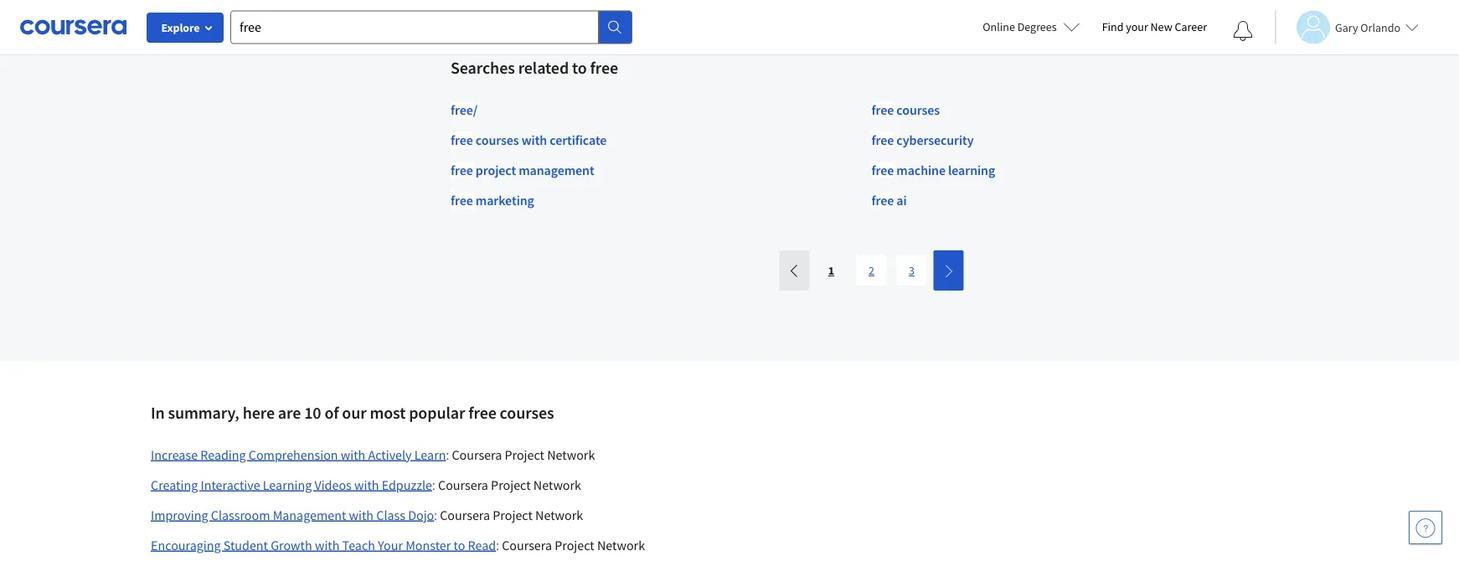 Task type: locate. For each thing, give the bounding box(es) containing it.
free up the "free ai"
[[871, 161, 894, 178]]

free left ai
[[871, 192, 894, 208]]

: up monster
[[434, 507, 437, 523]]

free down searches
[[451, 101, 473, 118]]

comprehension
[[249, 446, 338, 463]]

courses for free courses with certificate
[[476, 131, 519, 148]]

your
[[1126, 19, 1148, 34]]

with left teach
[[315, 537, 340, 553]]

1 vertical spatial courses
[[476, 131, 519, 148]]

free machine
[[871, 161, 946, 178]]

None search field
[[230, 10, 632, 44]]

increase
[[151, 446, 198, 463]]

free /
[[451, 101, 478, 118]]

: for increase reading comprehension with actively learn
[[446, 447, 449, 463]]

creating
[[151, 476, 198, 493]]

orlando
[[1360, 20, 1400, 35]]

coursera up "read"
[[440, 507, 490, 523]]

coursera for increase reading comprehension with actively learn
[[452, 446, 502, 463]]

with for dojo
[[349, 507, 374, 523]]

3
[[909, 263, 915, 278]]

free
[[590, 57, 618, 78], [451, 101, 473, 118], [871, 101, 894, 118], [451, 131, 473, 148], [871, 131, 894, 148], [451, 161, 473, 178], [871, 161, 894, 178], [451, 192, 473, 208], [871, 192, 894, 208], [468, 402, 496, 423]]

free down free courses
[[871, 131, 894, 148]]

with
[[522, 131, 547, 148], [341, 446, 365, 463], [354, 476, 379, 493], [349, 507, 374, 523], [315, 537, 340, 553]]

free down free /
[[451, 131, 473, 148]]

teach
[[342, 537, 375, 553]]

: down popular
[[446, 447, 449, 463]]

network
[[547, 446, 595, 463], [533, 476, 581, 493], [535, 507, 583, 523], [597, 537, 645, 553]]

increase reading comprehension with actively learn : coursera project network
[[151, 446, 595, 463]]

0 horizontal spatial to
[[454, 537, 465, 553]]

:
[[446, 447, 449, 463], [432, 477, 435, 493], [434, 507, 437, 523], [496, 537, 499, 553]]

to left "read"
[[454, 537, 465, 553]]

free for free courses with certificate
[[451, 131, 473, 148]]

: inside improving classroom management with class dojo : coursera project network
[[434, 507, 437, 523]]

degrees
[[1017, 19, 1057, 34]]

: down learn on the left bottom
[[432, 477, 435, 493]]

courses
[[896, 101, 940, 118], [476, 131, 519, 148], [500, 402, 554, 423]]

free courses with certificate
[[451, 131, 607, 148]]

0 vertical spatial courses
[[896, 101, 940, 118]]

project
[[505, 446, 544, 463], [491, 476, 531, 493], [493, 507, 533, 523], [555, 537, 594, 553]]

of
[[324, 402, 339, 423]]

: inside creating interactive learning videos with edpuzzle : coursera project network
[[432, 477, 435, 493]]

next page image
[[942, 264, 955, 278]]

What do you want to learn? text field
[[230, 10, 599, 44]]

gary orlando
[[1335, 20, 1400, 35]]

online degrees button
[[969, 8, 1094, 45]]

encouraging student growth with teach your monster to read link
[[151, 537, 496, 553]]

0 vertical spatial to
[[572, 57, 587, 78]]

free for free cybersecurity
[[871, 131, 894, 148]]

: for improving classroom management with class dojo
[[434, 507, 437, 523]]

reading
[[200, 446, 246, 463]]

free up free cybersecurity
[[871, 101, 894, 118]]

free left "project"
[[451, 161, 473, 178]]

coursera
[[452, 446, 502, 463], [438, 476, 488, 493], [440, 507, 490, 523], [502, 537, 552, 553]]

: inside the increase reading comprehension with actively learn : coursera project network
[[446, 447, 449, 463]]

1 vertical spatial to
[[454, 537, 465, 553]]

with up the "free project management"
[[522, 131, 547, 148]]

with up creating interactive learning videos with edpuzzle : coursera project network at the bottom of the page
[[341, 446, 365, 463]]

searches
[[451, 57, 515, 78]]

project
[[476, 161, 516, 178]]

coursera down learn on the left bottom
[[438, 476, 488, 493]]

career
[[1175, 19, 1207, 34]]

coursera right learn on the left bottom
[[452, 446, 502, 463]]

to right related
[[572, 57, 587, 78]]

2 link
[[856, 255, 887, 285]]

1 horizontal spatial to
[[572, 57, 587, 78]]

with left class
[[349, 507, 374, 523]]

coursera for improving classroom management with class dojo
[[440, 507, 490, 523]]

gary orlando button
[[1275, 10, 1419, 44]]

growth
[[271, 537, 312, 553]]

: right monster
[[496, 537, 499, 553]]

creating interactive learning videos with edpuzzle : coursera project network
[[151, 476, 581, 493]]

free left marketing
[[451, 192, 473, 208]]

related
[[518, 57, 569, 78]]

improving classroom management with class dojo link
[[151, 507, 434, 523]]

increase reading comprehension with actively learn link
[[151, 446, 446, 463]]

free cybersecurity
[[871, 131, 974, 148]]

marketing
[[476, 192, 534, 208]]

to
[[572, 57, 587, 78], [454, 537, 465, 553]]

find your new career
[[1102, 19, 1207, 34]]

monster
[[406, 537, 451, 553]]



Task type: vqa. For each thing, say whether or not it's contained in the screenshot.
the goal. on the top of the page
no



Task type: describe. For each thing, give the bounding box(es) containing it.
free for free /
[[451, 101, 473, 118]]

free for free courses
[[871, 101, 894, 118]]

page navigation navigation
[[778, 250, 965, 290]]

management
[[273, 507, 346, 523]]

improving
[[151, 507, 208, 523]]

courses for free courses
[[896, 101, 940, 118]]

project for learn
[[505, 446, 544, 463]]

popular
[[409, 402, 465, 423]]

new
[[1150, 19, 1172, 34]]

student
[[223, 537, 268, 553]]

here
[[243, 402, 275, 423]]

in
[[151, 402, 165, 423]]

interactive
[[201, 476, 260, 493]]

searches related to free
[[451, 57, 618, 78]]

encouraging
[[151, 537, 221, 553]]

free right popular
[[468, 402, 496, 423]]

: inside encouraging student growth with teach your monster to read : coursera project network
[[496, 537, 499, 553]]

project for edpuzzle
[[491, 476, 531, 493]]

management
[[519, 161, 594, 178]]

previous page image
[[788, 264, 801, 277]]

project for dojo
[[493, 507, 533, 523]]

classroom
[[211, 507, 270, 523]]

learn
[[414, 446, 446, 463]]

explore
[[161, 20, 200, 35]]

help center image
[[1415, 518, 1436, 538]]

coursera right "read"
[[502, 537, 552, 553]]

free marketing
[[451, 192, 534, 208]]

read
[[468, 537, 496, 553]]

gary
[[1335, 20, 1358, 35]]

free for free ai
[[871, 192, 894, 208]]

10
[[304, 402, 321, 423]]

summary,
[[168, 402, 239, 423]]

coursera for creating interactive learning videos with edpuzzle
[[438, 476, 488, 493]]

improving classroom management with class dojo : coursera project network
[[151, 507, 583, 523]]

ai
[[896, 192, 907, 208]]

free ai
[[871, 192, 907, 208]]

in summary, here are 10 of our most popular free courses
[[151, 402, 554, 423]]

3 link
[[897, 255, 927, 285]]

network for creating interactive learning videos with edpuzzle
[[533, 476, 581, 493]]

: for creating interactive learning videos with edpuzzle
[[432, 477, 435, 493]]

our
[[342, 402, 367, 423]]

online
[[983, 19, 1015, 34]]

edpuzzle
[[382, 476, 432, 493]]

with for learn
[[341, 446, 365, 463]]

/
[[473, 101, 478, 118]]

your
[[378, 537, 403, 553]]

explore button
[[147, 13, 224, 43]]

network for increase reading comprehension with actively learn
[[547, 446, 595, 463]]

class
[[376, 507, 405, 523]]

find your new career link
[[1094, 17, 1215, 38]]

show notifications image
[[1233, 21, 1253, 41]]

free for free machine
[[871, 161, 894, 178]]

find
[[1102, 19, 1124, 34]]

2
[[869, 263, 874, 278]]

free right related
[[590, 57, 618, 78]]

learning
[[263, 476, 312, 493]]

2 vertical spatial courses
[[500, 402, 554, 423]]

online degrees
[[983, 19, 1057, 34]]

actively
[[368, 446, 412, 463]]

learning
[[948, 161, 995, 178]]

free courses
[[871, 101, 940, 118]]

free for free marketing
[[451, 192, 473, 208]]

cybersecurity
[[896, 131, 974, 148]]

are
[[278, 402, 301, 423]]

dojo
[[408, 507, 434, 523]]

most
[[370, 402, 406, 423]]

videos
[[314, 476, 352, 493]]

free project management
[[451, 161, 594, 178]]

coursera image
[[20, 14, 126, 40]]

machine
[[896, 161, 946, 178]]

network for improving classroom management with class dojo
[[535, 507, 583, 523]]

with up improving classroom management with class dojo : coursera project network
[[354, 476, 379, 493]]

free for free project management
[[451, 161, 473, 178]]

encouraging student growth with teach your monster to read : coursera project network
[[151, 537, 645, 553]]

certificate
[[550, 131, 607, 148]]

creating interactive learning videos with edpuzzle link
[[151, 476, 432, 493]]

with for your
[[315, 537, 340, 553]]



